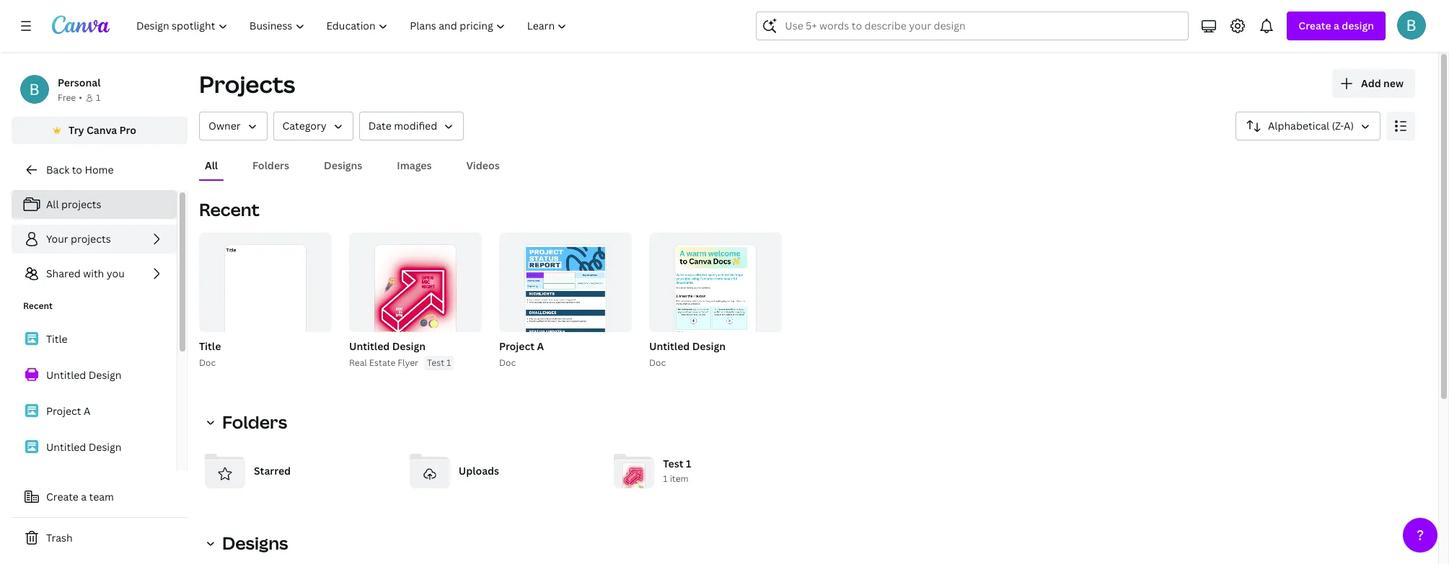 Task type: describe. For each thing, give the bounding box(es) containing it.
real
[[349, 357, 367, 369]]

a for project a
[[84, 405, 90, 418]]

list containing title
[[12, 325, 177, 463]]

try canva pro button
[[12, 117, 188, 144]]

pro
[[119, 123, 136, 137]]

project a
[[46, 405, 90, 418]]

2 untitled design button from the left
[[649, 338, 726, 356]]

1 inside button
[[447, 357, 451, 369]]

list containing all projects
[[12, 190, 177, 289]]

owner
[[208, 119, 241, 133]]

alphabetical (z-a)
[[1268, 119, 1354, 133]]

trash link
[[12, 524, 188, 553]]

your
[[46, 232, 68, 246]]

project a link
[[12, 397, 177, 427]]

design
[[1342, 19, 1374, 32]]

doc for project
[[499, 357, 516, 369]]

1 untitled design link from the top
[[12, 361, 177, 391]]

designs button
[[318, 152, 368, 180]]

folders inside dropdown button
[[222, 410, 287, 434]]

folders inside button
[[253, 159, 289, 172]]

1 untitled design button from the left
[[349, 338, 426, 356]]

starred
[[254, 465, 291, 478]]

design inside untitled design doc
[[692, 340, 726, 353]]

folders button
[[199, 408, 296, 437]]

0 horizontal spatial recent
[[23, 300, 53, 312]]

Search search field
[[785, 12, 1160, 40]]

untitled inside button
[[349, 340, 390, 353]]

1 right •
[[96, 92, 100, 104]]

shared with you link
[[12, 260, 177, 289]]

alphabetical
[[1268, 119, 1330, 133]]

personal
[[58, 76, 101, 89]]

back
[[46, 163, 69, 177]]

Date modified button
[[359, 112, 464, 141]]

add
[[1361, 76, 1381, 90]]

title doc
[[199, 340, 221, 369]]

trash
[[46, 532, 73, 545]]

videos
[[466, 159, 500, 172]]

test 1 1 item
[[663, 458, 691, 486]]

top level navigation element
[[127, 12, 580, 40]]

a for team
[[81, 491, 87, 504]]

date
[[368, 119, 391, 133]]

shared with you
[[46, 267, 125, 281]]

team
[[89, 491, 114, 504]]

your projects
[[46, 232, 111, 246]]

all button
[[199, 152, 224, 180]]

test 1
[[427, 357, 451, 369]]

projects for your projects
[[71, 232, 111, 246]]

title for title doc
[[199, 340, 221, 353]]

images
[[397, 159, 432, 172]]

untitled design doc
[[649, 340, 726, 369]]

0 vertical spatial recent
[[199, 198, 260, 221]]

shared
[[46, 267, 81, 281]]

project for project a doc
[[499, 340, 535, 353]]

create for create a design
[[1299, 19, 1331, 32]]

designs button
[[199, 529, 297, 558]]

home
[[85, 163, 114, 177]]

create a design button
[[1287, 12, 1386, 40]]

projects
[[199, 69, 295, 100]]

to
[[72, 163, 82, 177]]

add new button
[[1332, 69, 1415, 98]]

back to home
[[46, 163, 114, 177]]

test for test 1
[[427, 357, 444, 369]]

canva
[[87, 123, 117, 137]]

brad klo image
[[1397, 11, 1426, 40]]

folders button
[[247, 152, 295, 180]]

create a team
[[46, 491, 114, 504]]

all projects link
[[12, 190, 177, 219]]



Task type: vqa. For each thing, say whether or not it's contained in the screenshot.
Real Estate Flyer
yes



Task type: locate. For each thing, give the bounding box(es) containing it.
0 horizontal spatial designs
[[222, 532, 288, 555]]

all for all projects
[[46, 198, 59, 211]]

title
[[46, 333, 68, 346], [199, 340, 221, 353]]

uploads link
[[404, 446, 597, 498]]

item
[[670, 474, 689, 486]]

create inside dropdown button
[[1299, 19, 1331, 32]]

1 vertical spatial a
[[81, 491, 87, 504]]

untitled
[[349, 340, 390, 353], [649, 340, 690, 353], [46, 369, 86, 382], [46, 441, 86, 454]]

category
[[282, 119, 327, 133]]

flyer
[[398, 357, 418, 369]]

1 vertical spatial list
[[12, 325, 177, 463]]

untitled inside untitled design doc
[[649, 340, 690, 353]]

1
[[96, 92, 100, 104], [447, 357, 451, 369], [686, 458, 691, 471], [663, 474, 668, 486]]

0 vertical spatial list
[[12, 190, 177, 289]]

0 vertical spatial a
[[537, 340, 544, 353]]

1 horizontal spatial a
[[537, 340, 544, 353]]

1 horizontal spatial test
[[663, 458, 684, 471]]

Category button
[[273, 112, 353, 141]]

free •
[[58, 92, 82, 104]]

doc inside project a doc
[[499, 357, 516, 369]]

all down owner
[[205, 159, 218, 172]]

projects down "back to home"
[[61, 198, 101, 211]]

a for project a doc
[[537, 340, 544, 353]]

a for design
[[1334, 19, 1340, 32]]

untitled design
[[349, 340, 426, 353], [46, 369, 122, 382], [46, 441, 122, 454]]

uploads
[[459, 465, 499, 478]]

back to home link
[[12, 156, 188, 185]]

1 vertical spatial create
[[46, 491, 79, 504]]

1 horizontal spatial designs
[[324, 159, 362, 172]]

1 vertical spatial test
[[663, 458, 684, 471]]

project a button
[[499, 338, 544, 356]]

create left team
[[46, 491, 79, 504]]

folders down category
[[253, 159, 289, 172]]

doc inside untitled design doc
[[649, 357, 666, 369]]

1 horizontal spatial project
[[499, 340, 535, 353]]

list
[[12, 190, 177, 289], [12, 325, 177, 463]]

free
[[58, 92, 76, 104]]

0 horizontal spatial create
[[46, 491, 79, 504]]

with
[[83, 267, 104, 281]]

1 vertical spatial untitled design link
[[12, 433, 177, 463]]

a inside project a doc
[[537, 340, 544, 353]]

0 horizontal spatial project
[[46, 405, 81, 418]]

doc for untitled
[[649, 357, 666, 369]]

1 vertical spatial all
[[46, 198, 59, 211]]

1 doc from the left
[[199, 357, 216, 369]]

create
[[1299, 19, 1331, 32], [46, 491, 79, 504]]

a)
[[1344, 119, 1354, 133]]

untitled design link
[[12, 361, 177, 391], [12, 433, 177, 463]]

untitled design for second "untitled design" link
[[46, 441, 122, 454]]

3 doc from the left
[[649, 357, 666, 369]]

(z-
[[1332, 119, 1344, 133]]

test for test 1 1 item
[[663, 458, 684, 471]]

a
[[537, 340, 544, 353], [84, 405, 90, 418]]

0 vertical spatial create
[[1299, 19, 1331, 32]]

untitled design down the project a link
[[46, 441, 122, 454]]

all inside button
[[205, 159, 218, 172]]

new
[[1384, 76, 1404, 90]]

0 horizontal spatial a
[[81, 491, 87, 504]]

create a design
[[1299, 19, 1374, 32]]

add new
[[1361, 76, 1404, 90]]

2 vertical spatial untitled design
[[46, 441, 122, 454]]

None search field
[[756, 12, 1189, 40]]

1 horizontal spatial untitled design button
[[649, 338, 726, 356]]

1 list from the top
[[12, 190, 177, 289]]

untitled design link down the project a link
[[12, 433, 177, 463]]

untitled design button
[[349, 338, 426, 356], [649, 338, 726, 356]]

1 right flyer
[[447, 357, 451, 369]]

designs
[[324, 159, 362, 172], [222, 532, 288, 555]]

project
[[499, 340, 535, 353], [46, 405, 81, 418]]

title inside list
[[46, 333, 68, 346]]

estate
[[369, 357, 396, 369]]

test inside test 1 1 item
[[663, 458, 684, 471]]

2 doc from the left
[[499, 357, 516, 369]]

create a team button
[[12, 483, 188, 512]]

designs region
[[199, 555, 1415, 565]]

projects
[[61, 198, 101, 211], [71, 232, 111, 246]]

real estate flyer
[[349, 357, 418, 369]]

recent
[[199, 198, 260, 221], [23, 300, 53, 312]]

Sort by button
[[1236, 112, 1381, 141]]

0 vertical spatial folders
[[253, 159, 289, 172]]

create left design on the right of page
[[1299, 19, 1331, 32]]

design
[[392, 340, 426, 353], [692, 340, 726, 353], [89, 369, 122, 382], [89, 441, 122, 454]]

0 vertical spatial all
[[205, 159, 218, 172]]

starred link
[[199, 446, 392, 498]]

project a doc
[[499, 340, 544, 369]]

projects for all projects
[[61, 198, 101, 211]]

doc inside title doc
[[199, 357, 216, 369]]

videos button
[[461, 152, 505, 180]]

a inside list
[[84, 405, 90, 418]]

images button
[[391, 152, 438, 180]]

0 horizontal spatial title
[[46, 333, 68, 346]]

untitled design for first "untitled design" link from the top of the list containing title
[[46, 369, 122, 382]]

project inside list
[[46, 405, 81, 418]]

title for title
[[46, 333, 68, 346]]

test 1 button
[[424, 356, 454, 371]]

untitled design link up the project a link
[[12, 361, 177, 391]]

test right flyer
[[427, 357, 444, 369]]

try
[[69, 123, 84, 137]]

recent down shared
[[23, 300, 53, 312]]

date modified
[[368, 119, 437, 133]]

folders
[[253, 159, 289, 172], [222, 410, 287, 434]]

test
[[427, 357, 444, 369], [663, 458, 684, 471]]

a inside create a design dropdown button
[[1334, 19, 1340, 32]]

all projects
[[46, 198, 101, 211]]

0 vertical spatial a
[[1334, 19, 1340, 32]]

test up item
[[663, 458, 684, 471]]

recent down all button
[[199, 198, 260, 221]]

a inside create a team button
[[81, 491, 87, 504]]

a left design on the right of page
[[1334, 19, 1340, 32]]

all inside list
[[46, 198, 59, 211]]

0 horizontal spatial test
[[427, 357, 444, 369]]

project inside project a doc
[[499, 340, 535, 353]]

0 vertical spatial projects
[[61, 198, 101, 211]]

a
[[1334, 19, 1340, 32], [81, 491, 87, 504]]

1 horizontal spatial a
[[1334, 19, 1340, 32]]

all up your
[[46, 198, 59, 211]]

you
[[107, 267, 125, 281]]

2 list from the top
[[12, 325, 177, 463]]

design inside button
[[392, 340, 426, 353]]

1 vertical spatial designs
[[222, 532, 288, 555]]

try canva pro
[[69, 123, 136, 137]]

your projects link
[[12, 225, 177, 254]]

untitled design up real estate flyer
[[349, 340, 426, 353]]

projects right your
[[71, 232, 111, 246]]

1 vertical spatial projects
[[71, 232, 111, 246]]

doc
[[199, 357, 216, 369], [499, 357, 516, 369], [649, 357, 666, 369]]

0 horizontal spatial untitled design button
[[349, 338, 426, 356]]

1 left item
[[663, 474, 668, 486]]

Owner button
[[199, 112, 267, 141]]

1 horizontal spatial title
[[199, 340, 221, 353]]

2 untitled design link from the top
[[12, 433, 177, 463]]

0 vertical spatial untitled design link
[[12, 361, 177, 391]]

0 vertical spatial designs
[[324, 159, 362, 172]]

modified
[[394, 119, 437, 133]]

1 horizontal spatial all
[[205, 159, 218, 172]]

0 vertical spatial test
[[427, 357, 444, 369]]

1 horizontal spatial create
[[1299, 19, 1331, 32]]

1 vertical spatial a
[[84, 405, 90, 418]]

1 vertical spatial folders
[[222, 410, 287, 434]]

a left team
[[81, 491, 87, 504]]

1 up item
[[686, 458, 691, 471]]

0 vertical spatial project
[[499, 340, 535, 353]]

all
[[205, 159, 218, 172], [46, 198, 59, 211]]

2 horizontal spatial doc
[[649, 357, 666, 369]]

0 horizontal spatial all
[[46, 198, 59, 211]]

create for create a team
[[46, 491, 79, 504]]

0 vertical spatial untitled design
[[349, 340, 426, 353]]

1 vertical spatial recent
[[23, 300, 53, 312]]

project for project a
[[46, 405, 81, 418]]

1 vertical spatial untitled design
[[46, 369, 122, 382]]

1 vertical spatial project
[[46, 405, 81, 418]]

all for all
[[205, 159, 218, 172]]

1 horizontal spatial recent
[[199, 198, 260, 221]]

1 horizontal spatial doc
[[499, 357, 516, 369]]

create inside button
[[46, 491, 79, 504]]

0 horizontal spatial doc
[[199, 357, 216, 369]]

untitled design down title link
[[46, 369, 122, 382]]

designs inside dropdown button
[[222, 532, 288, 555]]

test inside button
[[427, 357, 444, 369]]

title button
[[199, 338, 221, 356]]

folders up 'starred'
[[222, 410, 287, 434]]

designs inside button
[[324, 159, 362, 172]]

•
[[79, 92, 82, 104]]

0 horizontal spatial a
[[84, 405, 90, 418]]

title link
[[12, 325, 177, 355]]



